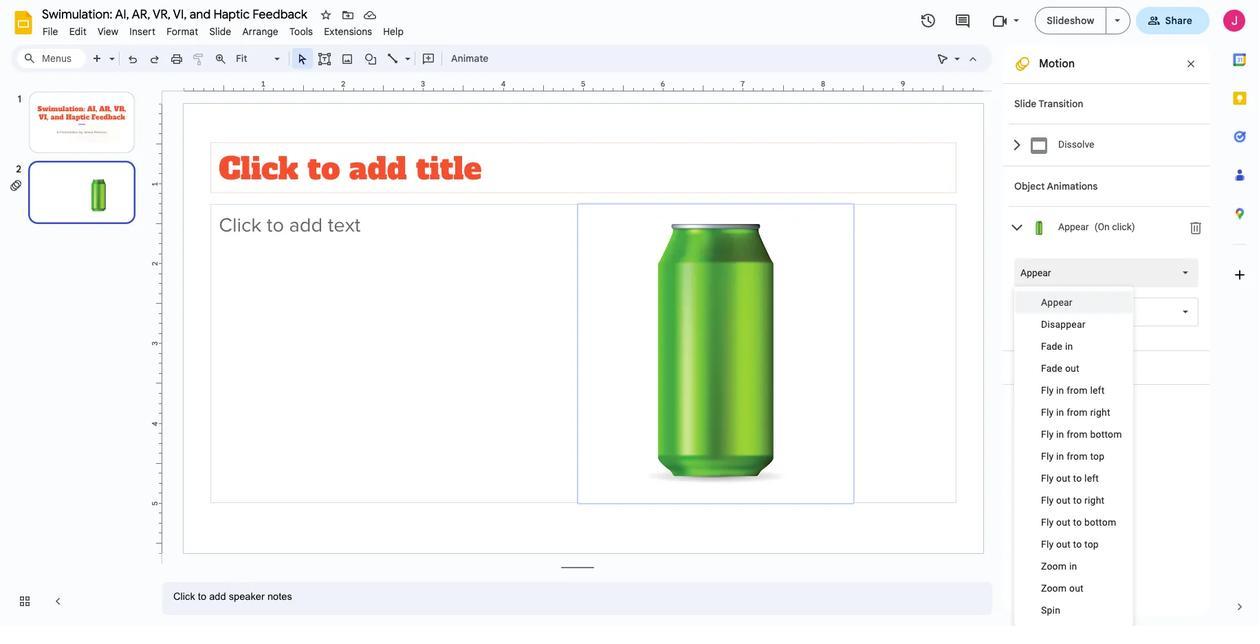 Task type: describe. For each thing, give the bounding box(es) containing it.
play
[[1032, 402, 1052, 415]]

help
[[383, 25, 404, 38]]

fly out to right
[[1042, 495, 1105, 506]]

in for fly in from top
[[1057, 451, 1065, 462]]

right for fly in from right
[[1091, 407, 1111, 418]]

edit menu item
[[64, 23, 92, 40]]

slide for slide
[[209, 25, 231, 38]]

dissolve
[[1059, 139, 1095, 150]]

fly in from top
[[1042, 451, 1105, 462]]

fly out to top
[[1042, 539, 1099, 550]]

edit
[[69, 25, 87, 38]]

to for bottom
[[1074, 517, 1083, 528]]

tab inside object animations tab list
[[1009, 206, 1210, 248]]

arrange
[[242, 25, 279, 38]]

file menu item
[[37, 23, 64, 40]]

view menu item
[[92, 23, 124, 40]]

format
[[167, 25, 198, 38]]

in for fly in from right
[[1057, 407, 1065, 418]]

insert
[[130, 25, 156, 38]]

add animation
[[1033, 362, 1101, 374]]

fly for fly in from right
[[1042, 407, 1054, 418]]

object animations
[[1015, 180, 1098, 193]]

navigation inside motion application
[[0, 78, 151, 627]]

share button
[[1136, 7, 1210, 34]]

animate button
[[445, 48, 495, 69]]

fade for fade out
[[1042, 363, 1063, 374]]

zoom for zoom in
[[1042, 561, 1067, 572]]

in for fade in
[[1066, 341, 1074, 352]]

transition
[[1039, 98, 1084, 110]]

insert menu item
[[124, 23, 161, 40]]

appear (on click)
[[1059, 222, 1136, 233]]

dissolve tab
[[1009, 124, 1210, 166]]

main toolbar
[[85, 48, 496, 69]]

fly for fly in from left
[[1042, 385, 1054, 396]]

arrange menu item
[[237, 23, 284, 40]]

slideshow button
[[1036, 7, 1107, 34]]

right for fly out to right
[[1085, 495, 1105, 506]]

appear list box
[[1015, 259, 1199, 288]]

from for right
[[1067, 407, 1088, 418]]

Zoom text field
[[234, 49, 272, 68]]

menu bar banner
[[0, 0, 1260, 627]]

fly for fly out to bottom
[[1042, 517, 1054, 528]]

play button
[[1015, 396, 1069, 421]]

zoom for zoom out
[[1042, 583, 1067, 594]]

object
[[1015, 180, 1045, 193]]

animations
[[1048, 180, 1098, 193]]

fade in
[[1042, 341, 1074, 352]]

out for fly out to right
[[1057, 495, 1071, 506]]

extensions menu item
[[319, 23, 378, 40]]

(on
[[1095, 222, 1110, 233]]

share
[[1166, 14, 1193, 27]]

in for fly in from left
[[1057, 385, 1065, 396]]

motion section
[[1004, 45, 1210, 616]]

from for left
[[1067, 385, 1088, 396]]

left for fly out to left
[[1085, 473, 1100, 484]]

to for top
[[1074, 539, 1083, 550]]

shape image
[[363, 49, 379, 68]]

tools
[[290, 25, 313, 38]]

Menus field
[[17, 49, 86, 68]]

format menu item
[[161, 23, 204, 40]]

list box containing appear
[[1015, 287, 1134, 627]]

from for bottom
[[1067, 429, 1088, 440]]

appear inside list box
[[1021, 268, 1052, 279]]

in for zoom in
[[1070, 561, 1078, 572]]

in for fly in from bottom
[[1057, 429, 1065, 440]]

live pointer settings image
[[952, 50, 960, 54]]

view
[[98, 25, 119, 38]]

top for fly out to top
[[1085, 539, 1099, 550]]

insert image image
[[340, 49, 355, 68]]



Task type: locate. For each thing, give the bounding box(es) containing it.
slideshow
[[1047, 14, 1095, 27]]

2 fade from the top
[[1042, 363, 1063, 374]]

menu bar containing file
[[37, 18, 409, 41]]

top down the fly in from bottom at the right bottom of page
[[1091, 451, 1105, 462]]

3 from from the top
[[1067, 429, 1088, 440]]

7 fly from the top
[[1042, 517, 1054, 528]]

out down fly out to left on the right bottom of page
[[1057, 495, 1071, 506]]

top for fly in from top
[[1091, 451, 1105, 462]]

1 vertical spatial appear
[[1021, 268, 1052, 279]]

file
[[43, 25, 58, 38]]

right up the fly in from bottom at the right bottom of page
[[1091, 407, 1111, 418]]

appear inside tab
[[1059, 222, 1090, 233]]

2 from from the top
[[1067, 407, 1088, 418]]

0 vertical spatial top
[[1091, 451, 1105, 462]]

0 vertical spatial slide
[[209, 25, 231, 38]]

out up fly out to top
[[1057, 517, 1071, 528]]

fly up play at the right bottom of the page
[[1042, 385, 1054, 396]]

0 horizontal spatial slide
[[209, 25, 231, 38]]

add
[[1033, 362, 1052, 374]]

fly down fly in from left
[[1042, 407, 1054, 418]]

1 vertical spatial fade
[[1042, 363, 1063, 374]]

fly up fly out to left on the right bottom of page
[[1042, 451, 1054, 462]]

menu bar
[[37, 18, 409, 41]]

fly for fly in from top
[[1042, 451, 1054, 462]]

help menu item
[[378, 23, 409, 40]]

top down fly out to bottom
[[1085, 539, 1099, 550]]

zoom up spin
[[1042, 583, 1067, 594]]

object animations tab list
[[1004, 166, 1210, 351]]

0 vertical spatial left
[[1091, 385, 1105, 396]]

navigation
[[0, 78, 151, 627]]

1 vertical spatial zoom
[[1042, 583, 1067, 594]]

fade for fade in
[[1042, 341, 1063, 352]]

appear tab panel
[[1009, 248, 1210, 351]]

bottom down the fly out to right
[[1085, 517, 1117, 528]]

to up the fly out to right
[[1074, 473, 1083, 484]]

from up fly in from right
[[1067, 385, 1088, 396]]

zoom up zoom out
[[1042, 561, 1067, 572]]

bottom down fly in from right
[[1091, 429, 1123, 440]]

to down fly out to bottom
[[1074, 539, 1083, 550]]

left
[[1091, 385, 1105, 396], [1085, 473, 1100, 484]]

1 horizontal spatial slide
[[1015, 98, 1037, 110]]

bottom for fly in from bottom
[[1091, 429, 1123, 440]]

fade up add
[[1042, 341, 1063, 352]]

fly for fly out to top
[[1042, 539, 1054, 550]]

fly down fly in from top
[[1042, 473, 1054, 484]]

1 vertical spatial top
[[1085, 539, 1099, 550]]

fade
[[1042, 341, 1063, 352], [1042, 363, 1063, 374]]

to up fly out to bottom
[[1074, 495, 1083, 506]]

top
[[1091, 451, 1105, 462], [1085, 539, 1099, 550]]

0 vertical spatial bottom
[[1091, 429, 1123, 440]]

animate
[[451, 52, 489, 65]]

4 from from the top
[[1067, 451, 1088, 462]]

left up the fly out to right
[[1085, 473, 1100, 484]]

bottom for fly out to bottom
[[1085, 517, 1117, 528]]

in right play at the right bottom of the page
[[1057, 407, 1065, 418]]

1 zoom from the top
[[1042, 561, 1067, 572]]

8 fly from the top
[[1042, 539, 1054, 550]]

slide for slide transition
[[1015, 98, 1037, 110]]

1 from from the top
[[1067, 385, 1088, 396]]

appear option
[[1021, 266, 1052, 280]]

left down animation
[[1091, 385, 1105, 396]]

fly down fly out to left on the right bottom of page
[[1042, 495, 1054, 506]]

1 fade from the top
[[1042, 341, 1063, 352]]

out down zoom in
[[1070, 583, 1084, 594]]

tab containing appear
[[1009, 206, 1210, 248]]

2 vertical spatial appear
[[1042, 297, 1073, 308]]

0 vertical spatial fade
[[1042, 341, 1063, 352]]

fade out
[[1042, 363, 1080, 374]]

4 to from the top
[[1074, 539, 1083, 550]]

presentation options image
[[1115, 19, 1120, 22]]

from down fly in from right
[[1067, 429, 1088, 440]]

to down the fly out to right
[[1074, 517, 1083, 528]]

to for left
[[1074, 473, 1083, 484]]

1 to from the top
[[1074, 473, 1083, 484]]

spin
[[1042, 605, 1061, 616]]

disappear
[[1042, 319, 1086, 330]]

click)
[[1113, 222, 1136, 233]]

in up fly out to left on the right bottom of page
[[1057, 451, 1065, 462]]

2 zoom from the top
[[1042, 583, 1067, 594]]

0 vertical spatial zoom
[[1042, 561, 1067, 572]]

2 to from the top
[[1074, 495, 1083, 506]]

right
[[1091, 407, 1111, 418], [1085, 495, 1105, 506]]

out
[[1066, 363, 1080, 374], [1057, 473, 1071, 484], [1057, 495, 1071, 506], [1057, 517, 1071, 528], [1057, 539, 1071, 550], [1070, 583, 1084, 594]]

fly in from right
[[1042, 407, 1111, 418]]

slide
[[209, 25, 231, 38], [1015, 98, 1037, 110]]

0 vertical spatial appear
[[1059, 222, 1090, 233]]

tab list
[[1221, 41, 1260, 588]]

from
[[1067, 385, 1088, 396], [1067, 407, 1088, 418], [1067, 429, 1088, 440], [1067, 451, 1088, 462]]

1 vertical spatial bottom
[[1085, 517, 1117, 528]]

4 fly from the top
[[1042, 451, 1054, 462]]

1 vertical spatial left
[[1085, 473, 1100, 484]]

to
[[1074, 473, 1083, 484], [1074, 495, 1083, 506], [1074, 517, 1083, 528], [1074, 539, 1083, 550]]

mode and view toolbar
[[932, 45, 985, 72]]

slide menu item
[[204, 23, 237, 40]]

3 fly from the top
[[1042, 429, 1054, 440]]

animation
[[1055, 362, 1101, 374]]

add animation button
[[1015, 360, 1110, 376]]

tab list inside menu bar banner
[[1221, 41, 1260, 588]]

in down fly out to top
[[1070, 561, 1078, 572]]

fly down play button
[[1042, 429, 1054, 440]]

appear
[[1059, 222, 1090, 233], [1021, 268, 1052, 279], [1042, 297, 1073, 308]]

fade down fade in
[[1042, 363, 1063, 374]]

1 vertical spatial slide
[[1015, 98, 1037, 110]]

Rename text field
[[37, 6, 315, 22]]

fly
[[1042, 385, 1054, 396], [1042, 407, 1054, 418], [1042, 429, 1054, 440], [1042, 451, 1054, 462], [1042, 473, 1054, 484], [1042, 495, 1054, 506], [1042, 517, 1054, 528], [1042, 539, 1054, 550]]

in down fade out
[[1057, 385, 1065, 396]]

fly up zoom in
[[1042, 539, 1054, 550]]

out for fly out to bottom
[[1057, 517, 1071, 528]]

motion application
[[0, 0, 1260, 627]]

out for fly out to top
[[1057, 539, 1071, 550]]

in up add animation
[[1066, 341, 1074, 352]]

out up fly in from left
[[1066, 363, 1080, 374]]

from down fly in from left
[[1067, 407, 1088, 418]]

Star checkbox
[[316, 6, 336, 25]]

0 vertical spatial right
[[1091, 407, 1111, 418]]

out down fly in from top
[[1057, 473, 1071, 484]]

fly for fly in from bottom
[[1042, 429, 1054, 440]]

slide inside menu item
[[209, 25, 231, 38]]

slide left transition
[[1015, 98, 1037, 110]]

5 fly from the top
[[1042, 473, 1054, 484]]

slide inside motion section
[[1015, 98, 1037, 110]]

new slide with layout image
[[106, 50, 115, 54]]

left for fly in from left
[[1091, 385, 1105, 396]]

out up zoom in
[[1057, 539, 1071, 550]]

tools menu item
[[284, 23, 319, 40]]

slide transition
[[1015, 98, 1084, 110]]

fly out to bottom
[[1042, 517, 1117, 528]]

right up fly out to bottom
[[1085, 495, 1105, 506]]

to for right
[[1074, 495, 1083, 506]]

zoom in
[[1042, 561, 1078, 572]]

tab
[[1009, 206, 1210, 248]]

slide right format
[[209, 25, 231, 38]]

from down the fly in from bottom at the right bottom of page
[[1067, 451, 1088, 462]]

in
[[1066, 341, 1074, 352], [1057, 385, 1065, 396], [1057, 407, 1065, 418], [1057, 429, 1065, 440], [1057, 451, 1065, 462], [1070, 561, 1078, 572]]

fly up fly out to top
[[1042, 517, 1054, 528]]

1 vertical spatial right
[[1085, 495, 1105, 506]]

1 fly from the top
[[1042, 385, 1054, 396]]

fly for fly out to right
[[1042, 495, 1054, 506]]

motion
[[1040, 57, 1076, 71]]

from for top
[[1067, 451, 1088, 462]]

6 fly from the top
[[1042, 495, 1054, 506]]

out for fly out to left
[[1057, 473, 1071, 484]]

Zoom field
[[232, 49, 286, 69]]

list box
[[1015, 287, 1134, 627]]

2 fly from the top
[[1042, 407, 1054, 418]]

fly for fly out to left
[[1042, 473, 1054, 484]]

bottom
[[1091, 429, 1123, 440], [1085, 517, 1117, 528]]

in up fly in from top
[[1057, 429, 1065, 440]]

out for fade out
[[1066, 363, 1080, 374]]

extensions
[[324, 25, 372, 38]]

fly in from bottom
[[1042, 429, 1123, 440]]

fly in from left
[[1042, 385, 1105, 396]]

menu bar inside menu bar banner
[[37, 18, 409, 41]]

out for zoom out
[[1070, 583, 1084, 594]]

3 to from the top
[[1074, 517, 1083, 528]]

zoom out
[[1042, 583, 1084, 594]]

zoom
[[1042, 561, 1067, 572], [1042, 583, 1067, 594]]

fly out to left
[[1042, 473, 1100, 484]]



Task type: vqa. For each thing, say whether or not it's contained in the screenshot.
TAB
yes



